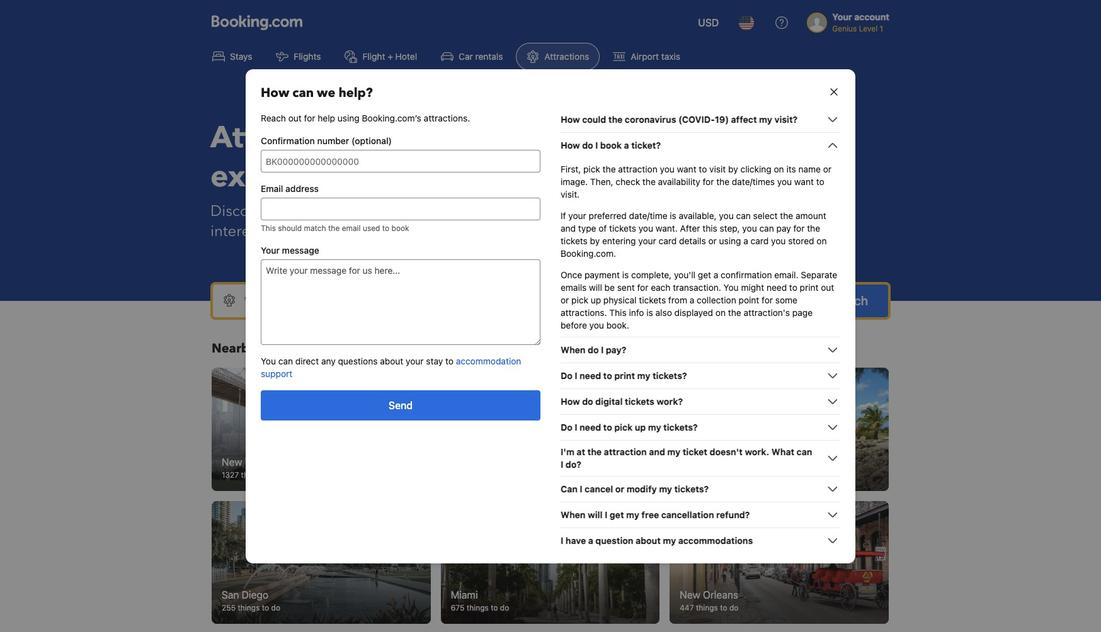 Task type: describe. For each thing, give the bounding box(es) containing it.
to inside new york 1327 things to do
[[265, 471, 272, 480]]

to right stay
[[446, 356, 454, 366]]

attractions
[[545, 51, 589, 62]]

and up "this should match the email used to book" alert
[[382, 201, 409, 222]]

my down work?
[[648, 422, 662, 433]]

used
[[363, 223, 380, 233]]

things for new orleans
[[696, 604, 718, 613]]

new orleans image
[[670, 501, 889, 625]]

a up 'displayed'
[[690, 295, 695, 305]]

for left help
[[304, 112, 315, 123]]

do inside dropdown button
[[582, 140, 593, 150]]

0 vertical spatial about
[[380, 356, 404, 366]]

before
[[561, 320, 587, 331]]

work.
[[745, 446, 770, 457]]

the inside how could the coronavirus (covid-19) affect my visit? dropdown button
[[609, 114, 623, 124]]

you down its
[[778, 176, 792, 187]]

new york 1327 things to do
[[222, 457, 284, 480]]

nearby
[[212, 340, 257, 357]]

book.
[[607, 320, 629, 331]]

0 horizontal spatial want
[[677, 164, 697, 174]]

to inside dropdown button
[[603, 422, 612, 433]]

for up attraction's
[[762, 295, 773, 305]]

i have a question about my accommodations
[[561, 535, 753, 546]]

check
[[616, 176, 640, 187]]

i left have
[[561, 535, 564, 546]]

what
[[772, 446, 795, 457]]

after
[[680, 223, 700, 233]]

should
[[278, 223, 302, 233]]

accommodation support link
[[261, 356, 521, 379]]

i up the at
[[575, 422, 578, 433]]

san
[[222, 590, 239, 601]]

when will i get my free cancellation refund? button
[[561, 508, 841, 523]]

reach out for help using booking.com's attractions.
[[261, 112, 470, 123]]

this inside once payment is complete, you'll get a confirmation email. separate emails will be sent for each transaction. you might need to print out or pick up physical tickets from a collection point for some attractions. this info is also displayed on the attraction's page before you book.
[[610, 307, 627, 318]]

when for when do i pay?
[[561, 344, 586, 355]]

the down amount
[[807, 223, 821, 233]]

flight + hotel
[[363, 51, 417, 62]]

out inside once payment is complete, you'll get a confirmation email. separate emails will be sent for each transaction. you might need to print out or pick up physical tickets from a collection point for some attractions. this info is also displayed on the attraction's page before you book.
[[821, 282, 835, 293]]

you inside once payment is complete, you'll get a confirmation email. separate emails will be sent for each transaction. you might need to print out or pick up physical tickets from a collection point for some attractions. this info is also displayed on the attraction's page before you book.
[[724, 282, 739, 293]]

attraction for you
[[618, 164, 658, 174]]

from
[[669, 295, 688, 305]]

travel
[[303, 221, 341, 242]]

i have a question about my accommodations button
[[561, 533, 841, 549]]

this
[[703, 223, 718, 233]]

any
[[321, 356, 336, 366]]

0 horizontal spatial using
[[338, 112, 360, 123]]

airport
[[631, 51, 659, 62]]

of
[[599, 223, 607, 233]]

email
[[261, 183, 283, 194]]

tickets up entering
[[609, 223, 636, 233]]

(covid-
[[679, 114, 715, 124]]

digital
[[596, 396, 623, 407]]

diego
[[242, 590, 268, 601]]

separate
[[801, 269, 838, 280]]

1 horizontal spatial want
[[795, 176, 814, 187]]

the inside "this should match the email used to book" alert
[[328, 223, 340, 233]]

san diego image
[[212, 501, 431, 625]]

send
[[389, 400, 413, 411]]

details
[[679, 235, 706, 246]]

and up first,
[[533, 117, 589, 159]]

i down when do i pay?
[[575, 370, 578, 381]]

flights link
[[266, 43, 332, 71]]

you can direct any questions about your stay to
[[261, 356, 456, 366]]

book inside dropdown button
[[601, 140, 622, 150]]

this inside alert
[[261, 223, 276, 233]]

you up step,
[[719, 210, 734, 221]]

your inside attractions, activities, and experiences discover new attractions and experiences to match your interests and travel style
[[564, 201, 595, 222]]

1 vertical spatial experiences
[[413, 201, 496, 222]]

confirmation
[[721, 269, 772, 280]]

19)
[[715, 114, 729, 124]]

+
[[388, 51, 393, 62]]

447
[[680, 604, 694, 613]]

attractions,
[[210, 117, 379, 159]]

i inside i'm at the attraction and my ticket doesn't work. what can i do?
[[561, 459, 564, 470]]

will inside once payment is complete, you'll get a confirmation email. separate emails will be sent for each transaction. you might need to print out or pick up physical tickets from a collection point for some attractions. this info is also displayed on the attraction's page before you book.
[[589, 282, 602, 293]]

things for san diego
[[238, 604, 260, 613]]

things for new york
[[241, 471, 263, 480]]

name
[[799, 164, 821, 174]]

pay
[[777, 223, 791, 233]]

do for do i need to pick up my tickets?
[[561, 422, 573, 433]]

i'm
[[561, 446, 575, 457]]

car rentals link
[[430, 43, 514, 71]]

a up transaction.
[[714, 269, 719, 280]]

want.
[[656, 223, 678, 233]]

your left stay
[[406, 356, 424, 366]]

need for do i need to print my tickets?
[[580, 370, 601, 381]]

questions
[[338, 356, 378, 366]]

1 vertical spatial is
[[622, 269, 629, 280]]

or inside dropdown button
[[616, 484, 625, 494]]

first,
[[561, 164, 581, 174]]

to left visit at the right top of the page
[[699, 164, 707, 174]]

0 horizontal spatial you
[[261, 356, 276, 366]]

taxis
[[662, 51, 681, 62]]

clicking
[[741, 164, 772, 174]]

booking.com image
[[212, 15, 302, 30]]

complete,
[[631, 269, 672, 280]]

info
[[629, 307, 644, 318]]

i left pay?
[[601, 344, 604, 355]]

emails
[[561, 282, 587, 293]]

print inside once payment is complete, you'll get a confirmation email. separate emails will be sent for each transaction. you might need to print out or pick up physical tickets from a collection point for some attractions. this info is also displayed on the attraction's page before you book.
[[800, 282, 819, 293]]

is inside if your preferred date/time is available, you can select the amount and type of tickets you want. after this step, you can pay for the tickets by entering your card details or using a card you stored on booking.com.
[[670, 210, 677, 221]]

new for new orleans
[[680, 590, 701, 601]]

send button
[[261, 390, 541, 421]]

to down name
[[817, 176, 825, 187]]

can down select
[[760, 223, 774, 233]]

first, pick the attraction you want to visit by clicking on its name or image. then, check the availability for the date/times you want to visit.
[[561, 164, 832, 199]]

can left the we
[[293, 84, 314, 101]]

ticket?
[[632, 140, 661, 150]]

email.
[[775, 269, 799, 280]]

my down the when will i get my free cancellation refund?
[[663, 535, 676, 546]]

work?
[[657, 396, 683, 407]]

how do i book a ticket? button
[[561, 138, 841, 153]]

you inside once payment is complete, you'll get a confirmation email. separate emails will be sent for each transaction. you might need to print out or pick up physical tickets from a collection point for some attractions. this info is also displayed on the attraction's page before you book.
[[590, 320, 604, 331]]

attraction for and
[[604, 446, 647, 457]]

tickets? inside dropdown button
[[664, 422, 698, 433]]

payment
[[585, 269, 620, 280]]

tickets inside how do digital tickets work? dropdown button
[[625, 396, 655, 407]]

attractions, activities, and experiences discover new attractions and experiences to match your interests and travel style
[[210, 117, 595, 242]]

things for key west
[[696, 471, 718, 480]]

pay?
[[606, 344, 627, 355]]

things inside miami 675 things to do
[[467, 604, 489, 613]]

do inside new york 1327 things to do
[[275, 471, 284, 480]]

how for how do i book a ticket?
[[561, 140, 580, 150]]

do i need to pick up my tickets?
[[561, 422, 698, 433]]

stay
[[426, 356, 443, 366]]

key west 207 things to do
[[680, 457, 738, 480]]

collection
[[697, 295, 737, 305]]

booking.com.
[[561, 248, 616, 259]]

car rentals
[[459, 51, 503, 62]]

you up availability
[[660, 164, 675, 174]]

search button
[[809, 285, 889, 318]]

date/times
[[732, 176, 775, 187]]

sent
[[617, 282, 635, 293]]

my up how do digital tickets work?
[[638, 370, 651, 381]]

get inside once payment is complete, you'll get a confirmation email. separate emails will be sent for each transaction. you might need to print out or pick up physical tickets from a collection point for some attractions. this info is also displayed on the attraction's page before you book.
[[698, 269, 712, 280]]

0 horizontal spatial experiences
[[210, 156, 389, 198]]

have
[[566, 535, 586, 546]]

flights
[[294, 51, 321, 62]]

will inside dropdown button
[[588, 510, 603, 520]]

question
[[596, 535, 634, 546]]

how do digital tickets work?
[[561, 396, 683, 407]]

to inside san diego 255 things to do
[[262, 604, 269, 613]]

the up then,
[[603, 164, 616, 174]]

255
[[222, 604, 236, 613]]

destinations
[[260, 340, 335, 357]]

i right can at right bottom
[[580, 484, 583, 494]]

and inside if your preferred date/time is available, you can select the amount and type of tickets you want. after this step, you can pay for the tickets by entering your card details or using a card you stored on booking.com.
[[561, 223, 576, 233]]

image.
[[561, 176, 588, 187]]

do inside the "new orleans 447 things to do"
[[730, 604, 739, 613]]

preferred
[[589, 210, 627, 221]]

my left free
[[626, 510, 640, 520]]

can up support
[[278, 356, 293, 366]]

accommodation support
[[261, 356, 521, 379]]

and inside i'm at the attraction and my ticket doesn't work. what can i do?
[[649, 446, 665, 457]]

the up the pay
[[780, 210, 794, 221]]

do for do i need to print my tickets?
[[561, 370, 573, 381]]

for inside if your preferred date/time is available, you can select the amount and type of tickets you want. after this step, you can pay for the tickets by entering your card details or using a card you stored on booking.com.
[[794, 223, 805, 233]]

can inside i'm at the attraction and my ticket doesn't work. what can i do?
[[797, 446, 813, 457]]

my inside i'm at the attraction and my ticket doesn't work. what can i do?
[[668, 446, 681, 457]]

to inside attractions, activities, and experiences discover new attractions and experiences to match your interests and travel style
[[500, 201, 514, 222]]



Task type: vqa. For each thing, say whether or not it's contained in the screenshot.
Book to the left
yes



Task type: locate. For each thing, give the bounding box(es) containing it.
1 horizontal spatial you
[[724, 282, 739, 293]]

once payment is complete, you'll get a confirmation email. separate emails will be sent for each transaction. you might need to print out or pick up physical tickets from a collection point for some attractions. this info is also displayed on the attraction's page before you book.
[[561, 269, 838, 331]]

2 vertical spatial tickets?
[[675, 484, 709, 494]]

refund?
[[717, 510, 750, 520]]

airport taxis
[[631, 51, 681, 62]]

1 vertical spatial attraction
[[604, 446, 647, 457]]

1 vertical spatial need
[[580, 370, 601, 381]]

do?
[[566, 459, 582, 470]]

book inside alert
[[392, 223, 409, 233]]

how for how can we help?
[[261, 84, 289, 101]]

0 horizontal spatial match
[[304, 223, 326, 233]]

match inside alert
[[304, 223, 326, 233]]

get inside dropdown button
[[610, 510, 624, 520]]

attractions.
[[424, 112, 470, 123], [561, 307, 607, 318]]

las vegas image
[[441, 368, 660, 491]]

0 horizontal spatial card
[[659, 235, 677, 246]]

might
[[741, 282, 765, 293]]

on inside first, pick the attraction you want to visit by clicking on its name or image. then, check the availability for the date/times you want to visit.
[[774, 164, 784, 174]]

card down want.
[[659, 235, 677, 246]]

is up want.
[[670, 210, 677, 221]]

things down the york
[[241, 471, 263, 480]]

do i need to print my tickets? button
[[561, 368, 841, 383]]

do up the i'm
[[561, 422, 573, 433]]

tickets? down 207
[[675, 484, 709, 494]]

0 vertical spatial up
[[591, 295, 601, 305]]

this should match the email used to book
[[261, 223, 409, 233]]

discover
[[210, 201, 271, 222]]

2 vertical spatial need
[[580, 422, 601, 433]]

0 vertical spatial when
[[561, 344, 586, 355]]

1 when from the top
[[561, 344, 586, 355]]

tickets? down work?
[[664, 422, 698, 433]]

or inside if your preferred date/time is available, you can select the amount and type of tickets you want. after this step, you can pay for the tickets by entering your card details or using a card you stored on booking.com.
[[709, 235, 717, 246]]

tickets down type
[[561, 235, 588, 246]]

do inside dropdown button
[[561, 422, 573, 433]]

a right have
[[588, 535, 594, 546]]

is right the info
[[647, 307, 653, 318]]

book down could
[[601, 140, 622, 150]]

be
[[605, 282, 615, 293]]

new
[[274, 201, 303, 222]]

this should match the email used to book alert
[[261, 223, 541, 234]]

things inside 'key west 207 things to do'
[[696, 471, 718, 480]]

pick inside first, pick the attraction you want to visit by clicking on its name or image. then, check the availability for the date/times you want to visit.
[[584, 164, 601, 174]]

new inside new york 1327 things to do
[[222, 457, 242, 468]]

on left its
[[774, 164, 784, 174]]

by up booking.com.
[[590, 235, 600, 246]]

or inside first, pick the attraction you want to visit by clicking on its name or image. then, check the availability for the date/times you want to visit.
[[824, 164, 832, 174]]

1 horizontal spatial book
[[601, 140, 622, 150]]

0 vertical spatial this
[[261, 223, 276, 233]]

by inside if your preferred date/time is available, you can select the amount and type of tickets you want. after this step, you can pay for the tickets by entering your card details or using a card you stored on booking.com.
[[590, 235, 600, 246]]

the right check
[[643, 176, 656, 187]]

1 vertical spatial do
[[561, 422, 573, 433]]

to inside miami 675 things to do
[[491, 604, 498, 613]]

hotel
[[396, 51, 417, 62]]

1 vertical spatial by
[[590, 235, 600, 246]]

things down the orleans
[[696, 604, 718, 613]]

affect
[[731, 114, 757, 124]]

out right reach
[[288, 112, 302, 123]]

free
[[642, 510, 659, 520]]

up inside dropdown button
[[635, 422, 646, 433]]

when up have
[[561, 510, 586, 520]]

0 horizontal spatial this
[[261, 223, 276, 233]]

on
[[774, 164, 784, 174], [817, 235, 827, 246], [716, 307, 726, 318]]

i'm at the attraction and my ticket doesn't work. what can i do? button
[[561, 446, 841, 471]]

1 vertical spatial get
[[610, 510, 624, 520]]

how for how could the coronavirus (covid-19) affect my visit?
[[561, 114, 580, 124]]

(optional)
[[352, 135, 392, 146]]

your right if on the top
[[569, 210, 587, 221]]

how do digital tickets work? button
[[561, 394, 841, 409]]

search
[[829, 294, 868, 308]]

to inside 'key west 207 things to do'
[[720, 471, 727, 480]]

message
[[282, 245, 319, 256]]

using inside if your preferred date/time is available, you can select the amount and type of tickets you want. after this step, you can pay for the tickets by entering your card details or using a card you stored on booking.com.
[[719, 235, 741, 246]]

will left be
[[589, 282, 602, 293]]

2 vertical spatial pick
[[615, 422, 633, 433]]

to right the used
[[382, 223, 390, 233]]

to up the some at top
[[790, 282, 798, 293]]

1 vertical spatial up
[[635, 422, 646, 433]]

when inside dropdown button
[[561, 344, 586, 355]]

1 vertical spatial match
[[304, 223, 326, 233]]

Confirmation number (optional) text field
[[261, 150, 541, 172]]

1 vertical spatial attractions.
[[561, 307, 607, 318]]

1 horizontal spatial card
[[751, 235, 769, 246]]

we
[[317, 84, 336, 101]]

using down step,
[[719, 235, 741, 246]]

0 vertical spatial by
[[729, 164, 738, 174]]

for down complete,
[[637, 282, 649, 293]]

about down free
[[636, 535, 661, 546]]

need inside once payment is complete, you'll get a confirmation email. separate emails will be sent for each transaction. you might need to print out or pick up physical tickets from a collection point for some attractions. this info is also displayed on the attraction's page before you book.
[[767, 282, 787, 293]]

1 horizontal spatial out
[[821, 282, 835, 293]]

0 vertical spatial will
[[589, 282, 602, 293]]

do i need to print my tickets?
[[561, 370, 687, 381]]

out down separate
[[821, 282, 835, 293]]

a
[[624, 140, 629, 150], [744, 235, 749, 246], [714, 269, 719, 280], [690, 295, 695, 305], [588, 535, 594, 546]]

0 vertical spatial on
[[774, 164, 784, 174]]

0 vertical spatial book
[[601, 140, 622, 150]]

2 vertical spatial on
[[716, 307, 726, 318]]

on inside if your preferred date/time is available, you can select the amount and type of tickets you want. after this step, you can pay for the tickets by entering your card details or using a card you stored on booking.com.
[[817, 235, 827, 246]]

when down before
[[561, 344, 586, 355]]

do right "255"
[[271, 604, 280, 613]]

0 horizontal spatial out
[[288, 112, 302, 123]]

need for do i need to pick up my tickets?
[[580, 422, 601, 433]]

1 horizontal spatial new
[[680, 590, 701, 601]]

attraction inside i'm at the attraction and my ticket doesn't work. what can i do?
[[604, 446, 647, 457]]

to
[[699, 164, 707, 174], [817, 176, 825, 187], [500, 201, 514, 222], [382, 223, 390, 233], [790, 282, 798, 293], [446, 356, 454, 366], [603, 370, 612, 381], [603, 422, 612, 433], [265, 471, 272, 480], [720, 471, 727, 480], [262, 604, 269, 613], [491, 604, 498, 613], [720, 604, 728, 613]]

0 horizontal spatial attractions.
[[424, 112, 470, 123]]

do down doesn't on the bottom right of page
[[729, 471, 738, 480]]

new orleans 447 things to do
[[680, 590, 739, 613]]

pick down emails
[[572, 295, 589, 305]]

2 do from the top
[[561, 422, 573, 433]]

want down name
[[795, 176, 814, 187]]

and down if on the top
[[561, 223, 576, 233]]

on right stored
[[817, 235, 827, 246]]

do inside miami 675 things to do
[[500, 604, 509, 613]]

match right should
[[304, 223, 326, 233]]

experiences up "this should match the email used to book" alert
[[413, 201, 496, 222]]

for inside first, pick the attraction you want to visit by clicking on its name or image. then, check the availability for the date/times you want to visit.
[[703, 176, 714, 187]]

to left if on the top
[[500, 201, 514, 222]]

1 horizontal spatial match
[[518, 201, 560, 222]]

0 vertical spatial match
[[518, 201, 560, 222]]

key
[[680, 457, 697, 468]]

0 vertical spatial using
[[338, 112, 360, 123]]

match inside attractions, activities, and experiences discover new attractions and experiences to match your interests and travel style
[[518, 201, 560, 222]]

i down could
[[596, 140, 598, 150]]

you up support
[[261, 356, 276, 366]]

nearby destinations
[[212, 340, 335, 357]]

email
[[342, 223, 361, 233]]

by inside first, pick the attraction you want to visit by clicking on its name or image. then, check the availability for the date/times you want to visit.
[[729, 164, 738, 174]]

the down visit at the right top of the page
[[717, 176, 730, 187]]

support
[[261, 368, 293, 379]]

0 horizontal spatial is
[[622, 269, 629, 280]]

you'll
[[674, 269, 696, 280]]

displayed
[[675, 307, 713, 318]]

style
[[344, 221, 376, 242]]

1 vertical spatial will
[[588, 510, 603, 520]]

new
[[222, 457, 242, 468], [680, 590, 701, 601]]

get up question
[[610, 510, 624, 520]]

0 vertical spatial print
[[800, 282, 819, 293]]

if
[[561, 210, 566, 221]]

you left the book.
[[590, 320, 604, 331]]

1 vertical spatial book
[[392, 223, 409, 233]]

0 vertical spatial attractions.
[[424, 112, 470, 123]]

need down email.
[[767, 282, 787, 293]]

1 vertical spatial about
[[636, 535, 661, 546]]

can up step,
[[736, 210, 751, 221]]

2 vertical spatial is
[[647, 307, 653, 318]]

0 horizontal spatial up
[[591, 295, 601, 305]]

how inside dropdown button
[[561, 140, 580, 150]]

when will i get my free cancellation refund?
[[561, 510, 750, 520]]

attraction inside first, pick the attraction you want to visit by clicking on its name or image. then, check the availability for the date/times you want to visit.
[[618, 164, 658, 174]]

direct
[[295, 356, 319, 366]]

how could the coronavirus (covid-19) affect my visit? button
[[561, 112, 841, 127]]

0 horizontal spatial new
[[222, 457, 242, 468]]

the down point
[[728, 307, 742, 318]]

or inside once payment is complete, you'll get a confirmation email. separate emails will be sent for each transaction. you might need to print out or pick up physical tickets from a collection point for some attractions. this info is also displayed on the attraction's page before you book.
[[561, 295, 569, 305]]

things down 'diego' on the bottom left of page
[[238, 604, 260, 613]]

tickets? for do i need to print my tickets?
[[653, 370, 687, 381]]

0 vertical spatial do
[[561, 370, 573, 381]]

and up your message
[[272, 221, 299, 242]]

to inside dropdown button
[[603, 370, 612, 381]]

key west image
[[670, 368, 889, 491]]

2 horizontal spatial is
[[670, 210, 677, 221]]

1 vertical spatial new
[[680, 590, 701, 601]]

attractions. up before
[[561, 307, 607, 318]]

a inside dropdown button
[[588, 535, 594, 546]]

match
[[518, 201, 560, 222], [304, 223, 326, 233]]

doesn't
[[710, 446, 743, 457]]

things inside san diego 255 things to do
[[238, 604, 260, 613]]

0 vertical spatial want
[[677, 164, 697, 174]]

a inside if your preferred date/time is available, you can select the amount and type of tickets you want. after this step, you can pay for the tickets by entering your card details or using a card you stored on booking.com.
[[744, 235, 749, 246]]

when for when will i get my free cancellation refund?
[[561, 510, 586, 520]]

1 vertical spatial this
[[610, 307, 627, 318]]

0 vertical spatial get
[[698, 269, 712, 280]]

point
[[739, 295, 760, 305]]

select
[[753, 210, 778, 221]]

0 vertical spatial is
[[670, 210, 677, 221]]

airport taxis link
[[603, 43, 691, 71]]

need down when do i pay?
[[580, 370, 601, 381]]

1 vertical spatial when
[[561, 510, 586, 520]]

new for new york
[[222, 457, 242, 468]]

do down when do i pay?
[[561, 370, 573, 381]]

transaction.
[[673, 282, 721, 293]]

0 vertical spatial attraction
[[618, 164, 658, 174]]

0 vertical spatial tickets?
[[653, 370, 687, 381]]

1 horizontal spatial this
[[610, 307, 627, 318]]

do inside san diego 255 things to do
[[271, 604, 280, 613]]

0 vertical spatial pick
[[584, 164, 601, 174]]

at
[[577, 446, 586, 457]]

cancel
[[585, 484, 613, 494]]

my right the "modify"
[[659, 484, 672, 494]]

1 horizontal spatial up
[[635, 422, 646, 433]]

up
[[591, 295, 601, 305], [635, 422, 646, 433]]

do inside 'key west 207 things to do'
[[729, 471, 738, 480]]

1 horizontal spatial print
[[800, 282, 819, 293]]

1 horizontal spatial by
[[729, 164, 738, 174]]

0 horizontal spatial about
[[380, 356, 404, 366]]

do left digital
[[582, 396, 593, 407]]

things inside the "new orleans 447 things to do"
[[696, 604, 718, 613]]

how do i book a ticket? element
[[561, 153, 841, 332]]

confirmation
[[261, 135, 315, 146]]

2 when from the top
[[561, 510, 586, 520]]

Your message text field
[[261, 259, 541, 345]]

tickets? up work?
[[653, 370, 687, 381]]

tickets? for can i cancel or modify my tickets?
[[675, 484, 709, 494]]

pick up then,
[[584, 164, 601, 174]]

need inside dropdown button
[[580, 370, 601, 381]]

the inside i'm at the attraction and my ticket doesn't work. what can i do?
[[588, 446, 602, 457]]

car
[[459, 51, 473, 62]]

pick down how do digital tickets work?
[[615, 422, 633, 433]]

on inside once payment is complete, you'll get a confirmation email. separate emails will be sent for each transaction. you might need to print out or pick up physical tickets from a collection point for some attractions. this info is also displayed on the attraction's page before you book.
[[716, 307, 726, 318]]

match left if on the top
[[518, 201, 560, 222]]

number
[[317, 135, 349, 146]]

1 vertical spatial out
[[821, 282, 835, 293]]

step,
[[720, 223, 740, 233]]

miami 675 things to do
[[451, 590, 509, 613]]

1 vertical spatial want
[[795, 176, 814, 187]]

0 vertical spatial new
[[222, 457, 242, 468]]

Email address email field
[[261, 198, 541, 220]]

new up 447
[[680, 590, 701, 601]]

things inside new york 1327 things to do
[[241, 471, 263, 480]]

1 vertical spatial using
[[719, 235, 741, 246]]

can
[[561, 484, 578, 494]]

the inside once payment is complete, you'll get a confirmation email. separate emails will be sent for each transaction. you might need to print out or pick up physical tickets from a collection point for some attractions. this info is also displayed on the attraction's page before you book.
[[728, 307, 742, 318]]

1 vertical spatial on
[[817, 235, 827, 246]]

1 horizontal spatial is
[[647, 307, 653, 318]]

date/time
[[629, 210, 668, 221]]

how up first,
[[561, 140, 580, 150]]

1 horizontal spatial about
[[636, 535, 661, 546]]

if your preferred date/time is available, you can select the amount and type of tickets you want. after this step, you can pay for the tickets by entering your card details or using a card you stored on booking.com.
[[561, 210, 827, 259]]

a inside dropdown button
[[624, 140, 629, 150]]

miami
[[451, 590, 478, 601]]

when inside dropdown button
[[561, 510, 586, 520]]

about inside i have a question about my accommodations dropdown button
[[636, 535, 661, 546]]

want
[[677, 164, 697, 174], [795, 176, 814, 187]]

to down 'diego' on the bottom left of page
[[262, 604, 269, 613]]

miami image
[[441, 501, 660, 625]]

will down cancel
[[588, 510, 603, 520]]

experiences up new
[[210, 156, 389, 198]]

1 horizontal spatial on
[[774, 164, 784, 174]]

1 horizontal spatial get
[[698, 269, 712, 280]]

this up the book.
[[610, 307, 627, 318]]

207
[[680, 471, 694, 480]]

to down the orleans
[[720, 604, 728, 613]]

do right 1327
[[275, 471, 284, 480]]

address
[[286, 183, 319, 194]]

2 card from the left
[[751, 235, 769, 246]]

1 card from the left
[[659, 235, 677, 246]]

print inside dropdown button
[[615, 370, 635, 381]]

by right visit at the right top of the page
[[729, 164, 738, 174]]

1 horizontal spatial using
[[719, 235, 741, 246]]

1 vertical spatial tickets?
[[664, 422, 698, 433]]

this
[[261, 223, 276, 233], [610, 307, 627, 318]]

ticket
[[683, 446, 708, 457]]

flight
[[363, 51, 385, 62]]

how can we help? dialog
[[231, 54, 871, 579]]

do
[[582, 140, 593, 150], [588, 344, 599, 355], [582, 396, 593, 407], [275, 471, 284, 480], [729, 471, 738, 480], [271, 604, 280, 613], [500, 604, 509, 613], [730, 604, 739, 613]]

card
[[659, 235, 677, 246], [751, 235, 769, 246]]

attraction down do i need to pick up my tickets? on the right
[[604, 446, 647, 457]]

attraction
[[618, 164, 658, 174], [604, 446, 647, 457]]

when do i pay? button
[[561, 343, 841, 358]]

0 vertical spatial need
[[767, 282, 787, 293]]

do inside dropdown button
[[561, 370, 573, 381]]

its
[[787, 164, 796, 174]]

how for how do digital tickets work?
[[561, 396, 580, 407]]

1 vertical spatial pick
[[572, 295, 589, 305]]

you down the pay
[[771, 235, 786, 246]]

675
[[451, 604, 465, 613]]

your up type
[[564, 201, 595, 222]]

2 horizontal spatial on
[[817, 235, 827, 246]]

i left do?
[[561, 459, 564, 470]]

0 horizontal spatial on
[[716, 307, 726, 318]]

interests
[[210, 221, 269, 242]]

this left should
[[261, 223, 276, 233]]

attractions. inside once payment is complete, you'll get a confirmation email. separate emails will be sent for each transaction. you might need to print out or pick up physical tickets from a collection point for some attractions. this info is also displayed on the attraction's page before you book.
[[561, 307, 607, 318]]

can
[[293, 84, 314, 101], [736, 210, 751, 221], [760, 223, 774, 233], [278, 356, 293, 366], [797, 446, 813, 457]]

the right could
[[609, 114, 623, 124]]

pick inside dropdown button
[[615, 422, 633, 433]]

your down want.
[[639, 235, 657, 246]]

tickets up do i need to pick up my tickets? on the right
[[625, 396, 655, 407]]

up inside once payment is complete, you'll get a confirmation email. separate emails will be sent for each transaction. you might need to print out or pick up physical tickets from a collection point for some attractions. this info is also displayed on the attraction's page before you book.
[[591, 295, 601, 305]]

to inside once payment is complete, you'll get a confirmation email. separate emails will be sent for each transaction. you might need to print out or pick up physical tickets from a collection point for some attractions. this info is also displayed on the attraction's page before you book.
[[790, 282, 798, 293]]

you right step,
[[743, 223, 757, 233]]

0 vertical spatial experiences
[[210, 156, 389, 198]]

1 vertical spatial you
[[261, 356, 276, 366]]

to inside alert
[[382, 223, 390, 233]]

about right "questions"
[[380, 356, 404, 366]]

0 horizontal spatial print
[[615, 370, 635, 381]]

attractions link
[[516, 43, 600, 71]]

print down separate
[[800, 282, 819, 293]]

type
[[578, 223, 596, 233]]

i'm at the attraction and my ticket doesn't work. what can i do?
[[561, 446, 813, 470]]

to down west
[[720, 471, 727, 480]]

to inside the "new orleans 447 things to do"
[[720, 604, 728, 613]]

available,
[[679, 210, 717, 221]]

up left physical
[[591, 295, 601, 305]]

physical
[[604, 295, 637, 305]]

1 vertical spatial print
[[615, 370, 635, 381]]

a up the confirmation
[[744, 235, 749, 246]]

need inside dropdown button
[[580, 422, 601, 433]]

do left pay?
[[588, 344, 599, 355]]

get up transaction.
[[698, 269, 712, 280]]

1 horizontal spatial experiences
[[413, 201, 496, 222]]

0 horizontal spatial by
[[590, 235, 600, 246]]

can i cancel or modify my tickets?
[[561, 484, 709, 494]]

pick inside once payment is complete, you'll get a confirmation email. separate emails will be sent for each transaction. you might need to print out or pick up physical tickets from a collection point for some attractions. this info is also displayed on the attraction's page before you book.
[[572, 295, 589, 305]]

entering
[[602, 235, 636, 246]]

0 vertical spatial out
[[288, 112, 302, 123]]

for up stored
[[794, 223, 805, 233]]

how left could
[[561, 114, 580, 124]]

things down "miami"
[[467, 604, 489, 613]]

1 horizontal spatial attractions.
[[561, 307, 607, 318]]

i
[[596, 140, 598, 150], [601, 344, 604, 355], [575, 370, 578, 381], [575, 422, 578, 433], [561, 459, 564, 470], [580, 484, 583, 494], [605, 510, 608, 520], [561, 535, 564, 546]]

need up the at
[[580, 422, 601, 433]]

0 vertical spatial you
[[724, 282, 739, 293]]

do right 675
[[500, 604, 509, 613]]

some
[[776, 295, 798, 305]]

0 horizontal spatial get
[[610, 510, 624, 520]]

1 do from the top
[[561, 370, 573, 381]]

orleans
[[703, 590, 739, 601]]

new york image
[[212, 368, 431, 491]]

cancellation
[[662, 510, 714, 520]]

i down cancel
[[605, 510, 608, 520]]

my left 'visit?' at top right
[[759, 114, 773, 124]]

or down emails
[[561, 295, 569, 305]]

do down could
[[582, 140, 593, 150]]

0 horizontal spatial book
[[392, 223, 409, 233]]

you down date/time
[[639, 223, 654, 233]]

new inside the "new orleans 447 things to do"
[[680, 590, 701, 601]]

tickets inside once payment is complete, you'll get a confirmation email. separate emails will be sent for each transaction. you might need to print out or pick up physical tickets from a collection point for some attractions. this info is also displayed on the attraction's page before you book.
[[639, 295, 666, 305]]



